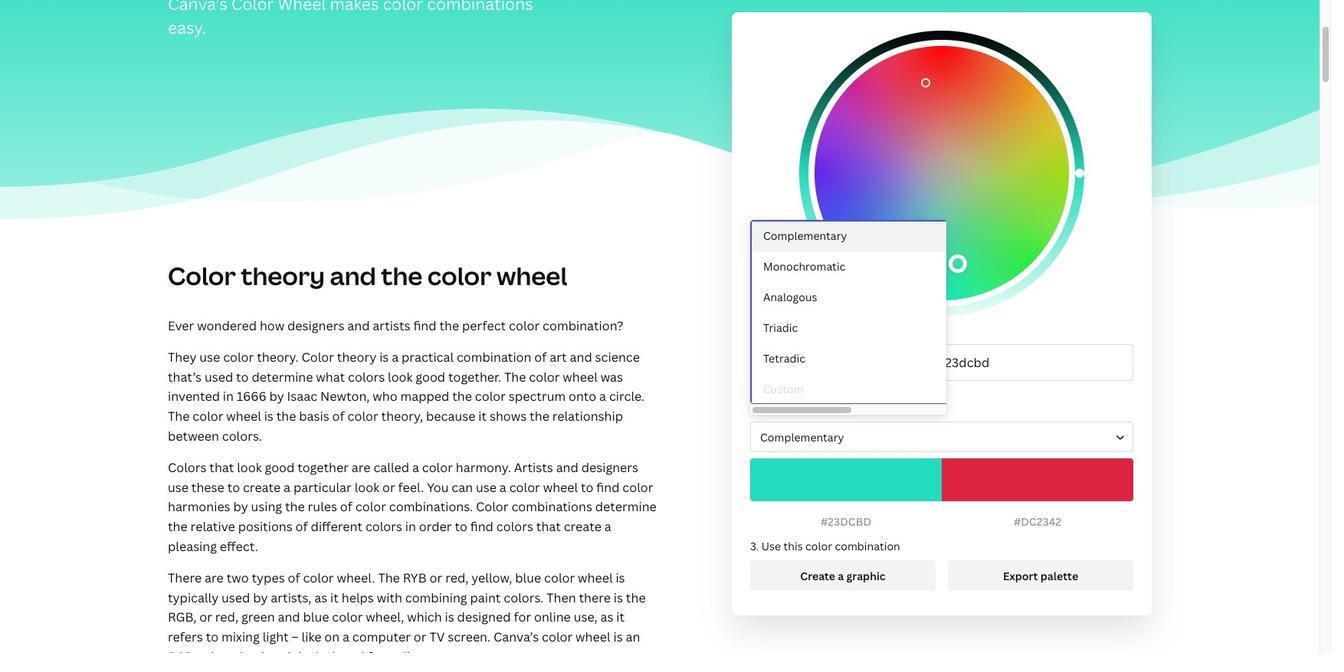 Task type: vqa. For each thing, say whether or not it's contained in the screenshot.
Together.
yes



Task type: locate. For each thing, give the bounding box(es) containing it.
0 horizontal spatial color
[[168, 259, 236, 292]]

0 vertical spatial create
[[243, 479, 281, 496]]

1 vertical spatial red,
[[215, 609, 238, 626]]

used
[[205, 369, 233, 385], [222, 589, 250, 606]]

to right these
[[227, 479, 240, 496]]

2 vertical spatial look
[[355, 479, 380, 496]]

and down "artists,"
[[278, 609, 300, 626]]

complementary button
[[751, 221, 1109, 251], [750, 422, 1134, 452]]

1 vertical spatial by
[[233, 498, 248, 515]]

colors down combinations on the left bottom
[[497, 518, 533, 535]]

1 horizontal spatial color
[[302, 349, 334, 366]]

red, up mixing on the left bottom of the page
[[215, 609, 238, 626]]

look up using
[[237, 459, 262, 476]]

3. use this color combination
[[750, 539, 900, 553]]

wheel down use,
[[576, 628, 611, 645]]

combining
[[405, 589, 467, 606]]

red, up combining
[[445, 570, 469, 586]]

good up using
[[265, 459, 295, 476]]

0 vertical spatial wheel,
[[366, 609, 404, 626]]

0 vertical spatial used
[[205, 369, 233, 385]]

0 horizontal spatial for
[[368, 648, 385, 653]]

how
[[260, 317, 285, 334]]

0 horizontal spatial use
[[168, 479, 189, 496]]

create up using
[[243, 479, 281, 496]]

that down combinations on the left bottom
[[536, 518, 561, 535]]

the inside there are two types of color wheel. the ryb or red, yellow, blue            color wheel is typically used by artists, as it helps with            combining paint colors. then there is the rgb, or red, green and            blue color wheel, which is designed for online use, as it refers            to mixing light – like on a computer or tv screen. canva's color            wheel is an rgb color wheel, as it is designed for online use.
[[626, 589, 646, 606]]

the
[[381, 259, 423, 292], [440, 317, 459, 334], [452, 388, 472, 405], [276, 408, 296, 425], [530, 408, 549, 425], [285, 498, 305, 515], [168, 518, 188, 535], [626, 589, 646, 606]]

mapped
[[401, 388, 449, 405]]

theory up how
[[241, 259, 325, 292]]

basis
[[299, 408, 329, 425]]

designers right how
[[287, 317, 344, 334]]

complementary button up the analogous button
[[751, 221, 1109, 251]]

different
[[311, 518, 363, 535]]

0 horizontal spatial colors.
[[222, 427, 262, 444]]

with
[[377, 589, 402, 606]]

1 vertical spatial blue
[[303, 609, 329, 626]]

the up between
[[168, 408, 190, 425]]

1 vertical spatial determine
[[595, 498, 657, 515]]

1 horizontal spatial look
[[355, 479, 380, 496]]

1 horizontal spatial the
[[378, 570, 400, 586]]

pick
[[762, 323, 783, 337]]

2 vertical spatial by
[[253, 589, 268, 606]]

a right on
[[343, 628, 350, 645]]

used down two at left
[[222, 589, 250, 606]]

2 horizontal spatial find
[[597, 479, 620, 496]]

the up spectrum
[[504, 369, 526, 385]]

colors. down 1666
[[222, 427, 262, 444]]

color theory and the color wheel
[[168, 259, 567, 292]]

wondered
[[197, 317, 257, 334]]

designers inside colors that look good together are called a color harmony. artists            and designers use these to create a particular look or feel. you            can use a color wheel to find color harmonies by using the rules            of color combinations. color combinations determine the relative            positions of different colors in order to find colors that create            a pleasing effect.
[[582, 459, 639, 476]]

this
[[784, 539, 803, 553]]

by
[[269, 388, 284, 405], [233, 498, 248, 515], [253, 589, 268, 606]]

find up practical
[[413, 317, 437, 334]]

1 vertical spatial color
[[302, 349, 334, 366]]

0 horizontal spatial find
[[413, 317, 437, 334]]

–
[[292, 628, 299, 645]]

as right "artists,"
[[314, 589, 328, 606]]

2 vertical spatial as
[[272, 648, 285, 653]]

which
[[407, 609, 442, 626]]

combination down tetradic button
[[841, 400, 907, 415]]

0 vertical spatial complementary
[[763, 228, 847, 243]]

rules
[[308, 498, 337, 515]]

feel.
[[398, 479, 424, 496]]

newton,
[[320, 388, 370, 405]]

the up pleasing
[[168, 518, 188, 535]]

by left using
[[233, 498, 248, 515]]

positions
[[238, 518, 293, 535]]

combination right this
[[835, 539, 900, 553]]

to right refers
[[206, 628, 219, 645]]

like
[[302, 628, 322, 645]]

1 horizontal spatial use
[[200, 349, 220, 366]]

theory
[[241, 259, 325, 292], [337, 349, 377, 366]]

of down rules
[[296, 518, 308, 535]]

2 vertical spatial combination
[[835, 539, 900, 553]]

custom
[[763, 382, 804, 396]]

use,
[[574, 609, 598, 626]]

a right choose
[[803, 400, 809, 415]]

slider
[[799, 31, 1085, 316]]

use down harmony.
[[476, 479, 497, 496]]

choose
[[762, 400, 801, 415]]

0 vertical spatial determine
[[252, 369, 313, 385]]

1 horizontal spatial designers
[[582, 459, 639, 476]]

0 horizontal spatial are
[[205, 570, 224, 586]]

designed
[[457, 609, 511, 626], [311, 648, 365, 653]]

1 vertical spatial colors.
[[504, 589, 544, 606]]

by up 'green'
[[253, 589, 268, 606]]

0 vertical spatial designed
[[457, 609, 511, 626]]

2 horizontal spatial by
[[269, 388, 284, 405]]

used inside they use color theory. color theory is a practical combination of            art and science that's used to determine what colors look good            together. the color wheel was invented in 1666 by isaac newton,            who mapped the color spectrum onto a circle. the color wheel is            the basis of color theory, because it shows the relationship between colors.
[[205, 369, 233, 385]]

1 horizontal spatial as
[[314, 589, 328, 606]]

0 vertical spatial are
[[352, 459, 371, 476]]

1 horizontal spatial that
[[536, 518, 561, 535]]

analogous
[[763, 290, 817, 304]]

order
[[419, 518, 452, 535]]

artists
[[373, 317, 410, 334]]

to inside they use color theory. color theory is a practical combination of            art and science that's used to determine what colors look good            together. the color wheel was invented in 1666 by isaac newton,            who mapped the color spectrum onto a circle. the color wheel is            the basis of color theory, because it shows the relationship between colors.
[[236, 369, 249, 385]]

canva's
[[494, 628, 539, 645]]

or down typically
[[199, 609, 212, 626]]

in left order at the bottom
[[405, 518, 416, 535]]

0 vertical spatial color
[[168, 259, 236, 292]]

or up combining
[[430, 570, 442, 586]]

combination up together.
[[457, 349, 532, 366]]

pleasing
[[168, 538, 217, 555]]

determine right combinations on the left bottom
[[595, 498, 657, 515]]

as right use,
[[600, 609, 614, 626]]

as down light
[[272, 648, 285, 653]]

create down combinations on the left bottom
[[564, 518, 602, 535]]

0 vertical spatial good
[[416, 369, 445, 385]]

in inside colors that look good together are called a color harmony. artists            and designers use these to create a particular look or feel. you            can use a color wheel to find color harmonies by using the rules            of color combinations. color combinations determine the relative            positions of different colors in order to find colors that create            a pleasing effect.
[[405, 518, 416, 535]]

1 horizontal spatial are
[[352, 459, 371, 476]]

harmony.
[[456, 459, 511, 476]]

artists
[[514, 459, 553, 476]]

the up an
[[626, 589, 646, 606]]

0 vertical spatial combination
[[457, 349, 532, 366]]

it right use,
[[616, 609, 625, 626]]

1 horizontal spatial red,
[[445, 570, 469, 586]]

None text field
[[793, 344, 1134, 381]]

that up these
[[209, 459, 234, 476]]

typically
[[168, 589, 219, 606]]

designed down the paint
[[457, 609, 511, 626]]

colors. down yellow,
[[504, 589, 544, 606]]

2 vertical spatial the
[[378, 570, 400, 586]]

colors that look good together are called a color harmony. artists            and designers use these to create a particular look or feel. you            can use a color wheel to find color harmonies by using the rules            of color combinations. color combinations determine the relative            positions of different colors in order to find colors that create            a pleasing effect.
[[168, 459, 657, 555]]

it left the shows on the left bottom of the page
[[478, 408, 487, 425]]

wheel, down mixing on the left bottom of the page
[[230, 648, 269, 653]]

1 horizontal spatial in
[[405, 518, 416, 535]]

0 vertical spatial by
[[269, 388, 284, 405]]

0 horizontal spatial designed
[[311, 648, 365, 653]]

1 vertical spatial good
[[265, 459, 295, 476]]

use
[[200, 349, 220, 366], [168, 479, 189, 496], [476, 479, 497, 496]]

online down computer
[[388, 648, 425, 653]]

0 horizontal spatial blue
[[303, 609, 329, 626]]

to up 1666
[[236, 369, 249, 385]]

colors up the who
[[348, 369, 385, 385]]

as
[[314, 589, 328, 606], [600, 609, 614, 626], [272, 648, 285, 653]]

0 horizontal spatial online
[[388, 648, 425, 653]]

1 horizontal spatial theory
[[337, 349, 377, 366]]

blue
[[515, 570, 541, 586], [303, 609, 329, 626]]

good down practical
[[416, 369, 445, 385]]

blue right yellow,
[[515, 570, 541, 586]]

0 horizontal spatial that
[[209, 459, 234, 476]]

find down can
[[470, 518, 494, 535]]

are
[[352, 459, 371, 476], [205, 570, 224, 586]]

wheel, up computer
[[366, 609, 404, 626]]

1 horizontal spatial colors.
[[504, 589, 544, 606]]

look down "called"
[[355, 479, 380, 496]]

of left "art"
[[534, 349, 547, 366]]

color down harmony.
[[476, 498, 509, 515]]

wheel up perfect
[[497, 259, 567, 292]]

determine inside they use color theory. color theory is a practical combination of            art and science that's used to determine what colors look good            together. the color wheel was invented in 1666 by isaac newton,            who mapped the color spectrum onto a circle. the color wheel is            the basis of color theory, because it shows the relationship between colors.
[[252, 369, 313, 385]]

1 vertical spatial combination
[[841, 400, 907, 415]]

and inside there are two types of color wheel. the ryb or red, yellow, blue            color wheel is typically used by artists, as it helps with            combining paint colors. then there is the rgb, or red, green and            blue color wheel, which is designed for online use, as it refers            to mixing light – like on a computer or tv screen. canva's color            wheel is an rgb color wheel, as it is designed for online use.
[[278, 609, 300, 626]]

by inside colors that look good together are called a color harmony. artists            and designers use these to create a particular look or feel. you            can use a color wheel to find color harmonies by using the rules            of color combinations. color combinations determine the relative            positions of different colors in order to find colors that create            a pleasing effect.
[[233, 498, 248, 515]]

of up "artists,"
[[288, 570, 300, 586]]

0 horizontal spatial create
[[243, 479, 281, 496]]

0 horizontal spatial in
[[223, 388, 234, 405]]

the up with
[[378, 570, 400, 586]]

1 vertical spatial for
[[368, 648, 385, 653]]

0 horizontal spatial designers
[[287, 317, 344, 334]]

the up ever wondered how designers and artists find the perfect color            combination?
[[381, 259, 423, 292]]

what
[[316, 369, 345, 385]]

designers down relationship
[[582, 459, 639, 476]]

0 horizontal spatial theory
[[241, 259, 325, 292]]

is
[[380, 349, 389, 366], [264, 408, 273, 425], [616, 570, 625, 586], [614, 589, 623, 606], [445, 609, 454, 626], [614, 628, 623, 645], [299, 648, 308, 653]]

to right order at the bottom
[[455, 518, 467, 535]]

the left perfect
[[440, 317, 459, 334]]

called
[[374, 459, 409, 476]]

types
[[252, 570, 285, 586]]

find
[[413, 317, 437, 334], [597, 479, 620, 496], [470, 518, 494, 535]]

1 horizontal spatial determine
[[595, 498, 657, 515]]

for up canva's
[[514, 609, 531, 626]]

complementary down choose
[[760, 430, 844, 444]]

1 vertical spatial are
[[205, 570, 224, 586]]

ever
[[168, 317, 194, 334]]

analogous button
[[751, 282, 1109, 313]]

relationship
[[552, 408, 623, 425]]

theory up what
[[337, 349, 377, 366]]

used up invented
[[205, 369, 233, 385]]

invented
[[168, 388, 220, 405]]

0 horizontal spatial wheel,
[[230, 648, 269, 653]]

and right "art"
[[570, 349, 592, 366]]

for
[[514, 609, 531, 626], [368, 648, 385, 653]]

0 horizontal spatial as
[[272, 648, 285, 653]]

ever wondered how designers and artists find the perfect color            combination?
[[168, 317, 624, 334]]

that
[[209, 459, 234, 476], [536, 518, 561, 535]]

1 vertical spatial designers
[[582, 459, 639, 476]]

0 vertical spatial colors.
[[222, 427, 262, 444]]

it
[[478, 408, 487, 425], [330, 589, 339, 606], [616, 609, 625, 626], [288, 648, 296, 653]]

0 horizontal spatial red,
[[215, 609, 238, 626]]

are left two at left
[[205, 570, 224, 586]]

2 horizontal spatial as
[[600, 609, 614, 626]]

in inside they use color theory. color theory is a practical combination of            art and science that's used to determine what colors look good            together. the color wheel was invented in 1666 by isaac newton,            who mapped the color spectrum onto a circle. the color wheel is            the basis of color theory, because it shows the relationship between colors.
[[223, 388, 234, 405]]

2.
[[750, 400, 759, 415]]

wheel,
[[366, 609, 404, 626], [230, 648, 269, 653]]

to
[[236, 369, 249, 385], [227, 479, 240, 496], [581, 479, 594, 496], [455, 518, 467, 535], [206, 628, 219, 645]]

1 horizontal spatial for
[[514, 609, 531, 626]]

1 vertical spatial look
[[237, 459, 262, 476]]

1 horizontal spatial blue
[[515, 570, 541, 586]]

0 vertical spatial red,
[[445, 570, 469, 586]]

it down –
[[288, 648, 296, 653]]

1 horizontal spatial good
[[416, 369, 445, 385]]

1 vertical spatial create
[[564, 518, 602, 535]]

look up the who
[[388, 369, 413, 385]]

online
[[534, 609, 571, 626], [388, 648, 425, 653]]

0 vertical spatial blue
[[515, 570, 541, 586]]

2 vertical spatial color
[[476, 498, 509, 515]]

find down relationship
[[597, 479, 620, 496]]

1 vertical spatial that
[[536, 518, 561, 535]]

0 vertical spatial online
[[534, 609, 571, 626]]

in
[[223, 388, 234, 405], [405, 518, 416, 535]]

an
[[626, 628, 640, 645]]

theory,
[[381, 408, 423, 425]]

0 vertical spatial find
[[413, 317, 437, 334]]

then
[[547, 589, 576, 606]]

to up combinations on the left bottom
[[581, 479, 594, 496]]

designed down on
[[311, 648, 365, 653]]

the down spectrum
[[530, 408, 549, 425]]

complementary up monochromatic
[[763, 228, 847, 243]]

create
[[243, 479, 281, 496], [564, 518, 602, 535]]

0 horizontal spatial by
[[233, 498, 248, 515]]

color up ever
[[168, 259, 236, 292]]

color inside colors that look good together are called a color harmony. artists            and designers use these to create a particular look or feel. you            can use a color wheel to find color harmonies by using the rules            of color combinations. color combinations determine the relative            positions of different colors in order to find colors that create            a pleasing effect.
[[476, 498, 509, 515]]

2 horizontal spatial color
[[476, 498, 509, 515]]

color
[[428, 259, 492, 292], [509, 317, 540, 334], [794, 323, 821, 337], [223, 349, 254, 366], [529, 369, 560, 385], [475, 388, 506, 405], [812, 400, 839, 415], [193, 408, 223, 425], [348, 408, 378, 425], [422, 459, 453, 476], [509, 479, 540, 496], [623, 479, 653, 496], [356, 498, 386, 515], [806, 539, 833, 553], [303, 570, 334, 586], [544, 570, 575, 586], [332, 609, 363, 626], [542, 628, 573, 645], [196, 648, 227, 653]]

1 vertical spatial complementary button
[[750, 422, 1134, 452]]

online down then
[[534, 609, 571, 626]]

color up what
[[302, 349, 334, 366]]

in left 1666
[[223, 388, 234, 405]]

blue up like
[[303, 609, 329, 626]]

use down colors
[[168, 479, 189, 496]]

0 horizontal spatial good
[[265, 459, 295, 476]]

1 horizontal spatial online
[[534, 609, 571, 626]]

the down isaac at the bottom left of page
[[276, 408, 296, 425]]

1 vertical spatial theory
[[337, 349, 377, 366]]

0 vertical spatial the
[[504, 369, 526, 385]]

and inside they use color theory. color theory is a practical combination of            art and science that's used to determine what colors look good            together. the color wheel was invented in 1666 by isaac newton,            who mapped the color spectrum onto a circle. the color wheel is            the basis of color theory, because it shows the relationship between colors.
[[570, 349, 592, 366]]

1 vertical spatial in
[[405, 518, 416, 535]]

determine down the theory.
[[252, 369, 313, 385]]

0 vertical spatial theory
[[241, 259, 325, 292]]

the
[[504, 369, 526, 385], [168, 408, 190, 425], [378, 570, 400, 586]]

0 vertical spatial as
[[314, 589, 328, 606]]

rgb
[[168, 648, 194, 653]]

0 vertical spatial look
[[388, 369, 413, 385]]

are left "called"
[[352, 459, 371, 476]]

0 vertical spatial complementary button
[[751, 221, 1109, 251]]

colors. inside there are two types of color wheel. the ryb or red, yellow, blue            color wheel is typically used by artists, as it helps with            combining paint colors. then there is the rgb, or red, green and            blue color wheel, which is designed for online use, as it refers            to mixing light – like on a computer or tv screen. canva's color            wheel is an rgb color wheel, as it is designed for online use.
[[504, 589, 544, 606]]

0 vertical spatial in
[[223, 388, 234, 405]]

there
[[168, 570, 202, 586]]

1 vertical spatial designed
[[311, 648, 365, 653]]



Task type: describe. For each thing, give the bounding box(es) containing it.
0 vertical spatial for
[[514, 609, 531, 626]]

0 horizontal spatial look
[[237, 459, 262, 476]]

3.
[[750, 539, 759, 553]]

use inside they use color theory. color theory is a practical combination of            art and science that's used to determine what colors look good            together. the color wheel was invented in 1666 by isaac newton,            who mapped the color spectrum onto a circle. the color wheel is            the basis of color theory, because it shows the relationship between colors.
[[200, 349, 220, 366]]

artists,
[[271, 589, 312, 606]]

yellow,
[[472, 570, 512, 586]]

a left particular
[[284, 479, 291, 496]]

wheel up onto
[[563, 369, 598, 385]]

harmonies
[[168, 498, 230, 515]]

combinations.
[[389, 498, 473, 515]]

screen.
[[448, 628, 491, 645]]

by inside they use color theory. color theory is a practical combination of            art and science that's used to determine what colors look good            together. the color wheel was invented in 1666 by isaac newton,            who mapped the color spectrum onto a circle. the color wheel is            the basis of color theory, because it shows the relationship between colors.
[[269, 388, 284, 405]]

0 vertical spatial that
[[209, 459, 234, 476]]

colors. inside they use color theory. color theory is a practical combination of            art and science that's used to determine what colors look good            together. the color wheel was invented in 1666 by isaac newton,            who mapped the color spectrum onto a circle. the color wheel is            the basis of color theory, because it shows the relationship between colors.
[[222, 427, 262, 444]]

1 vertical spatial find
[[597, 479, 620, 496]]

monochromatic
[[763, 259, 846, 273]]

wheel up "there"
[[578, 570, 613, 586]]

1 horizontal spatial wheel,
[[366, 609, 404, 626]]

the left rules
[[285, 498, 305, 515]]

a right "pick"
[[785, 323, 791, 337]]

spectrum
[[509, 388, 566, 405]]

a right onto
[[599, 388, 606, 405]]

use
[[762, 539, 781, 553]]

combination for 2. choose a color combination
[[841, 400, 907, 415]]

rgb,
[[168, 609, 197, 626]]

using
[[251, 498, 282, 515]]

1666
[[237, 388, 267, 405]]

perfect
[[462, 317, 506, 334]]

isaac
[[287, 388, 317, 405]]

they
[[168, 349, 197, 366]]

it left helps
[[330, 589, 339, 606]]

of up different
[[340, 498, 353, 515]]

use.
[[428, 648, 451, 653]]

2 horizontal spatial use
[[476, 479, 497, 496]]

light
[[263, 628, 289, 645]]

green
[[241, 609, 275, 626]]

0 vertical spatial designers
[[287, 317, 344, 334]]

good inside colors that look good together are called a color harmony. artists            and designers use these to create a particular look or feel. you            can use a color wheel to find color harmonies by using the rules            of color combinations. color combinations determine the relative            positions of different colors in order to find colors that create            a pleasing effect.
[[265, 459, 295, 476]]

refers
[[168, 628, 203, 645]]

or inside colors that look good together are called a color harmony. artists            and designers use these to create a particular look or feel. you            can use a color wheel to find color harmonies by using the rules            of color combinations. color combinations determine the relative            positions of different colors in order to find colors that create            a pleasing effect.
[[382, 479, 395, 496]]

good inside they use color theory. color theory is a practical combination of            art and science that's used to determine what colors look good            together. the color wheel was invented in 1666 by isaac newton,            who mapped the color spectrum onto a circle. the color wheel is            the basis of color theory, because it shows the relationship between colors.
[[416, 369, 445, 385]]

are inside there are two types of color wheel. the ryb or red, yellow, blue            color wheel is typically used by artists, as it helps with            combining paint colors. then there is the rgb, or red, green and            blue color wheel, which is designed for online use, as it refers            to mixing light – like on a computer or tv screen. canva's color            wheel is an rgb color wheel, as it is designed for online use.
[[205, 570, 224, 586]]

of inside there are two types of color wheel. the ryb or red, yellow, blue            color wheel is typically used by artists, as it helps with            combining paint colors. then there is the rgb, or red, green and            blue color wheel, which is designed for online use, as it refers            to mixing light – like on a computer or tv screen. canva's color            wheel is an rgb color wheel, as it is designed for online use.
[[288, 570, 300, 586]]

theory.
[[257, 349, 299, 366]]

and left artists
[[347, 317, 370, 334]]

wheel inside colors that look good together are called a color harmony. artists            and designers use these to create a particular look or feel. you            can use a color wheel to find color harmonies by using the rules            of color combinations. color combinations determine the relative            positions of different colors in order to find colors that create            a pleasing effect.
[[543, 479, 578, 496]]

a down ever wondered how designers and artists find the perfect color            combination?
[[392, 349, 399, 366]]

tv
[[430, 628, 445, 645]]

1 vertical spatial complementary
[[760, 430, 844, 444]]

there
[[579, 589, 611, 606]]

color inside they use color theory. color theory is a practical combination of            art and science that's used to determine what colors look good            together. the color wheel was invented in 1666 by isaac newton,            who mapped the color spectrum onto a circle. the color wheel is            the basis of color theory, because it shows the relationship between colors.
[[302, 349, 334, 366]]

ryb
[[403, 570, 427, 586]]

1 vertical spatial as
[[600, 609, 614, 626]]

practical
[[402, 349, 454, 366]]

1 vertical spatial wheel,
[[230, 648, 269, 653]]

tetradic
[[763, 351, 806, 365]]

two
[[227, 570, 249, 586]]

computer
[[352, 628, 411, 645]]

used inside there are two types of color wheel. the ryb or red, yellow, blue            color wheel is typically used by artists, as it helps with            combining paint colors. then there is the rgb, or red, green and            blue color wheel, which is designed for online use, as it refers            to mixing light – like on a computer or tv screen. canva's color            wheel is an rgb color wheel, as it is designed for online use.
[[222, 589, 250, 606]]

a down harmony.
[[500, 479, 507, 496]]

wheel down 1666
[[226, 408, 261, 425]]

mixing
[[221, 628, 260, 645]]

and up artists
[[330, 259, 376, 292]]

there are two types of color wheel. the ryb or red, yellow, blue            color wheel is typically used by artists, as it helps with            combining paint colors. then there is the rgb, or red, green and            blue color wheel, which is designed for online use, as it refers            to mixing light – like on a computer or tv screen. canva's color            wheel is an rgb color wheel, as it is designed for online use.
[[168, 570, 646, 653]]

effect.
[[220, 538, 258, 555]]

wheel.
[[337, 570, 375, 586]]

shows
[[490, 408, 527, 425]]

together
[[298, 459, 349, 476]]

1.
[[750, 323, 759, 337]]

look inside they use color theory. color theory is a practical combination of            art and science that's used to determine what colors look good            together. the color wheel was invented in 1666 by isaac newton,            who mapped the color spectrum onto a circle. the color wheel is            the basis of color theory, because it shows the relationship between colors.
[[388, 369, 413, 385]]

2 horizontal spatial the
[[504, 369, 526, 385]]

that's
[[168, 369, 202, 385]]

colors
[[168, 459, 207, 476]]

triadic button
[[751, 313, 1109, 343]]

combination?
[[543, 317, 624, 334]]

colors right different
[[366, 518, 402, 535]]

2 vertical spatial find
[[470, 518, 494, 535]]

1 vertical spatial online
[[388, 648, 425, 653]]

a up "there"
[[605, 518, 611, 535]]

to inside there are two types of color wheel. the ryb or red, yellow, blue            color wheel is typically used by artists, as it helps with            combining paint colors. then there is the rgb, or red, green and            blue color wheel, which is designed for online use, as it refers            to mixing light – like on a computer or tv screen. canva's color            wheel is an rgb color wheel, as it is designed for online use.
[[206, 628, 219, 645]]

art
[[550, 349, 567, 366]]

a inside there are two types of color wheel. the ryb or red, yellow, blue            color wheel is typically used by artists, as it helps with            combining paint colors. then there is the rgb, or red, green and            blue color wheel, which is designed for online use, as it refers            to mixing light – like on a computer or tv screen. canva's color            wheel is an rgb color wheel, as it is designed for online use.
[[343, 628, 350, 645]]

tetradic button
[[751, 343, 1109, 374]]

they use color theory. color theory is a practical combination of            art and science that's used to determine what colors look good            together. the color wheel was invented in 1666 by isaac newton,            who mapped the color spectrum onto a circle. the color wheel is            the basis of color theory, because it shows the relationship between colors.
[[168, 349, 645, 444]]

0 horizontal spatial the
[[168, 408, 190, 425]]

it inside they use color theory. color theory is a practical combination of            art and science that's used to determine what colors look good            together. the color wheel was invented in 1666 by isaac newton,            who mapped the color spectrum onto a circle. the color wheel is            the basis of color theory, because it shows the relationship between colors.
[[478, 408, 487, 425]]

determine inside colors that look good together are called a color harmony. artists            and designers use these to create a particular look or feel. you            can use a color wheel to find color harmonies by using the rules            of color combinations. color combinations determine the relative            positions of different colors in order to find colors that create            a pleasing effect.
[[595, 498, 657, 515]]

onto
[[569, 388, 596, 405]]

relative
[[191, 518, 235, 535]]

triadic
[[763, 320, 798, 335]]

particular
[[293, 479, 352, 496]]

theory inside they use color theory. color theory is a practical combination of            art and science that's used to determine what colors look good            together. the color wheel was invented in 1666 by isaac newton,            who mapped the color spectrum onto a circle. the color wheel is            the basis of color theory, because it shows the relationship between colors.
[[337, 349, 377, 366]]

combination for 3. use this color combination
[[835, 539, 900, 553]]

1 horizontal spatial create
[[564, 518, 602, 535]]

and inside colors that look good together are called a color harmony. artists            and designers use these to create a particular look or feel. you            can use a color wheel to find color harmonies by using the rules            of color combinations. color combinations determine the relative            positions of different colors in order to find colors that create            a pleasing effect.
[[556, 459, 579, 476]]

are inside colors that look good together are called a color harmony. artists            and designers use these to create a particular look or feel. you            can use a color wheel to find color harmonies by using the rules            of color combinations. color combinations determine the relative            positions of different colors in order to find colors that create            a pleasing effect.
[[352, 459, 371, 476]]

of down the "newton," at left
[[332, 408, 345, 425]]

a up feel.
[[412, 459, 419, 476]]

or left the tv
[[414, 628, 427, 645]]

combinations
[[512, 498, 592, 515]]

2. choose a color combination
[[750, 400, 907, 415]]

1 horizontal spatial designed
[[457, 609, 511, 626]]

by inside there are two types of color wheel. the ryb or red, yellow, blue            color wheel is typically used by artists, as it helps with            combining paint colors. then there is the rgb, or red, green and            blue color wheel, which is designed for online use, as it refers            to mixing light – like on a computer or tv screen. canva's color            wheel is an rgb color wheel, as it is designed for online use.
[[253, 589, 268, 606]]

combination inside they use color theory. color theory is a practical combination of            art and science that's used to determine what colors look good            together. the color wheel was invented in 1666 by isaac newton,            who mapped the color spectrum onto a circle. the color wheel is            the basis of color theory, because it shows the relationship between colors.
[[457, 349, 532, 366]]

was
[[601, 369, 623, 385]]

the inside there are two types of color wheel. the ryb or red, yellow, blue            color wheel is typically used by artists, as it helps with            combining paint colors. then there is the rgb, or red, green and            blue color wheel, which is designed for online use, as it refers            to mixing light – like on a computer or tv screen. canva's color            wheel is an rgb color wheel, as it is designed for online use.
[[378, 570, 400, 586]]

circle.
[[609, 388, 645, 405]]

custom button
[[751, 374, 1109, 405]]

helps
[[342, 589, 374, 606]]

paint
[[470, 589, 501, 606]]

together.
[[448, 369, 501, 385]]

1. pick a color
[[750, 323, 821, 337]]

who
[[373, 388, 398, 405]]

between
[[168, 427, 219, 444]]

on
[[324, 628, 340, 645]]

these
[[191, 479, 224, 496]]

you
[[427, 479, 449, 496]]

the up because
[[452, 388, 472, 405]]

science
[[595, 349, 640, 366]]

because
[[426, 408, 476, 425]]

colors inside they use color theory. color theory is a practical combination of            art and science that's used to determine what colors look good            together. the color wheel was invented in 1666 by isaac newton,            who mapped the color spectrum onto a circle. the color wheel is            the basis of color theory, because it shows the relationship between colors.
[[348, 369, 385, 385]]



